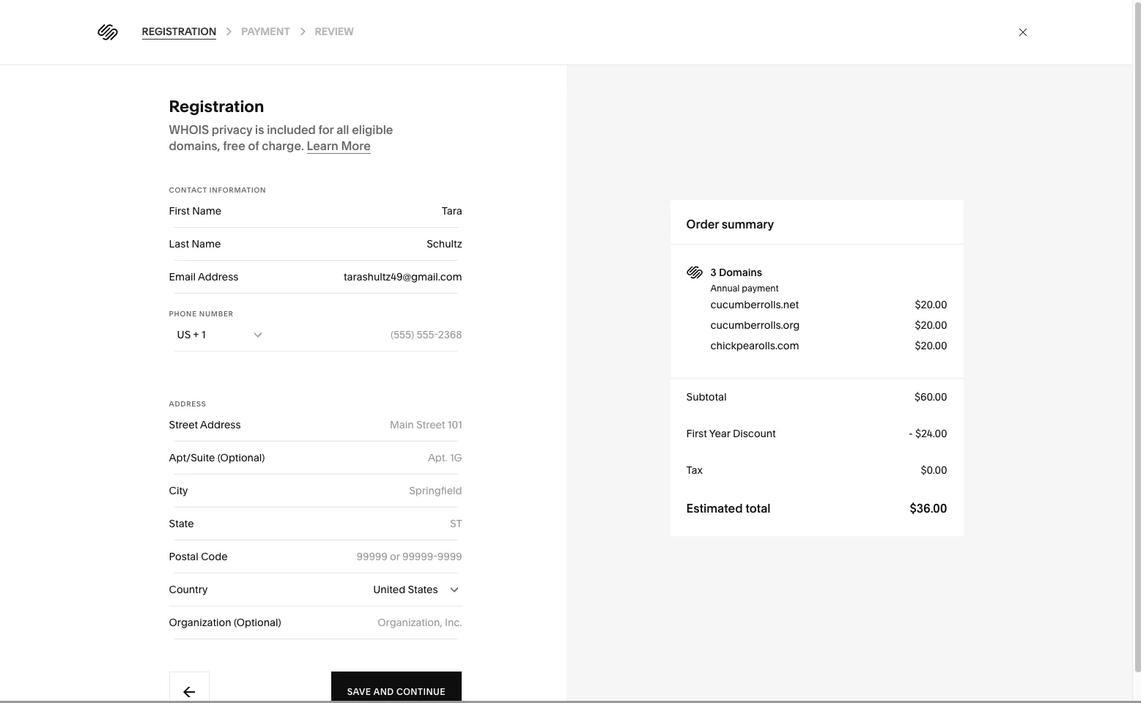 Task type: vqa. For each thing, say whether or not it's contained in the screenshot.
left Leave
no



Task type: locate. For each thing, give the bounding box(es) containing it.
annual payment
[[710, 283, 778, 294]]

registration button
[[141, 25, 216, 40]]

code
[[200, 550, 227, 564]]

chevron large right light icon image for payment
[[222, 25, 234, 37]]

0 horizontal spatial chevron large right light icon image
[[222, 25, 234, 37]]

use inside button
[[556, 384, 574, 395]]

1 vertical spatial (optional)
[[233, 616, 280, 630]]

$20.00 for chickpearolls.com
[[914, 339, 947, 353]]

1 vertical spatial first
[[686, 427, 706, 440]]

any right have at the left top of page
[[545, 315, 562, 328]]

at
[[617, 677, 626, 690]]

$24.00
[[915, 427, 947, 440]]

limited
[[269, 677, 303, 690]]

1 vertical spatial a
[[261, 677, 267, 690]]

$20.00 for cucumberrolls.net
[[914, 298, 947, 311]]

US + 1 telephone field
[[300, 319, 461, 351]]

0 vertical spatial (optional)
[[217, 451, 264, 465]]

first down contact
[[168, 204, 189, 218]]

take
[[332, 677, 352, 690]]

0 horizontal spatial use
[[501, 677, 520, 690]]

2 a from the left
[[726, 384, 732, 395]]

google workspace
[[456, 108, 604, 128]]

address up apt/suite (optional)
[[199, 419, 240, 432]]

save and continue
[[347, 686, 445, 697]]

+
[[192, 328, 198, 341]]

0 vertical spatial address
[[197, 270, 238, 284]]

registration up physical button
[[141, 25, 216, 38]]

w12ctake20
[[549, 677, 614, 690]]

checkout.
[[628, 677, 676, 690]]

-
[[908, 427, 912, 440]]

name
[[191, 204, 221, 218], [191, 237, 220, 251]]

2 domain from the left
[[735, 384, 774, 395]]

1 vertical spatial name
[[191, 237, 220, 251]]

state
[[168, 517, 193, 531]]

postal
[[168, 550, 198, 564]]

year
[[709, 427, 730, 440]]

0 horizontal spatial workspace
[[517, 108, 604, 128]]

domain left i
[[585, 384, 625, 395]]

subtotal
[[686, 391, 726, 404]]

first for email address
[[168, 204, 189, 218]]

0 vertical spatial $20.00
[[914, 298, 947, 311]]

Last Name text field
[[300, 228, 461, 260]]

1 horizontal spatial first
[[686, 427, 706, 440]]

a down cucumberrolls.net
[[749, 315, 755, 328]]

1 horizontal spatial chevron large right light icon image
[[296, 25, 308, 37]]

workspace.
[[655, 331, 712, 344]]

close icon image
[[1017, 26, 1028, 38]]

chevron large right light icon image
[[222, 25, 234, 37], [296, 25, 308, 37]]

2 vertical spatial address
[[199, 419, 240, 432]]

1 vertical spatial products
[[479, 70, 523, 83]]

domain right get
[[735, 384, 774, 395]]

google up tied at the top
[[595, 287, 637, 301]]

privacy
[[211, 122, 252, 137]]

$20.00
[[914, 298, 947, 311], [914, 319, 947, 332], [914, 339, 947, 353]]

0 horizontal spatial a
[[576, 384, 583, 395]]

0 horizontal spatial domain
[[585, 384, 625, 395]]

1 horizontal spatial to
[[837, 315, 846, 328]]

you do not have any domains tied to this website. connect a domain in order to get google workspace.
[[465, 315, 865, 344]]

tax
[[686, 464, 702, 477]]

domain
[[757, 315, 794, 328]]

2 chevron large right light icon image from the left
[[296, 25, 308, 37]]

order
[[686, 217, 718, 232]]

1 vertical spatial address
[[168, 400, 206, 408]]

a right get
[[726, 384, 732, 395]]

new
[[412, 677, 432, 690]]

digital products
[[445, 70, 523, 83]]

(optional)
[[217, 451, 264, 465], [233, 616, 280, 630]]

to
[[630, 315, 640, 328], [837, 315, 846, 328]]

google down digital products
[[456, 108, 513, 128]]

all
[[336, 122, 348, 137]]

2 $20.00 from the top
[[914, 319, 947, 332]]

use right plan.
[[501, 677, 520, 690]]

first left the year
[[686, 427, 706, 440]]

chevron large right light icon image left review on the top left
[[296, 25, 308, 37]]

estimated total
[[686, 501, 770, 516]]

0 vertical spatial registration
[[141, 25, 216, 38]]

workspace
[[517, 108, 604, 128], [639, 287, 703, 301]]

(optional) right organization
[[233, 616, 280, 630]]

1 chevron large right light icon image from the left
[[222, 25, 234, 37]]

0 vertical spatial first
[[168, 204, 189, 218]]

no google workspace account
[[576, 287, 753, 301]]

0 vertical spatial a
[[749, 315, 755, 328]]

a for use
[[576, 384, 583, 395]]

use left i
[[556, 384, 574, 395]]

domain for get
[[735, 384, 774, 395]]

to left get
[[837, 315, 846, 328]]

squarespace image
[[686, 265, 702, 281]]

email address
[[168, 270, 238, 284]]

3 $20.00 from the top
[[914, 339, 947, 353]]

services
[[264, 70, 306, 83]]

0 horizontal spatial products
[[212, 25, 300, 50]]

us + 1 button
[[168, 318, 271, 351]]

organization
[[168, 616, 231, 630]]

go back image
[[180, 684, 196, 700]]

get a domain button
[[689, 370, 790, 410]]

discount
[[732, 427, 775, 440]]

registration up privacy
[[168, 97, 263, 117]]

google down this at right
[[617, 331, 653, 344]]

1 horizontal spatial workspace
[[639, 287, 703, 301]]

name for first name
[[191, 204, 221, 218]]

first
[[168, 204, 189, 218], [686, 427, 706, 440]]

1 vertical spatial workspace
[[639, 287, 703, 301]]

address right email
[[197, 270, 238, 284]]

1 vertical spatial google
[[595, 287, 637, 301]]

for a limited time, take 20% off any new website plan. use code w12ctake20 at checkout. expires 12/8/2023.
[[243, 677, 769, 690]]

Apt/Suite (Optional) text field
[[300, 442, 461, 474]]

a left i
[[576, 384, 583, 395]]

get a domain
[[705, 384, 774, 395]]

0 vertical spatial any
[[545, 315, 562, 328]]

learn
[[306, 139, 338, 153]]

website
[[435, 677, 473, 690]]

total
[[745, 501, 770, 516]]

$20.00 for cucumberrolls.org
[[914, 319, 947, 332]]

states
[[407, 583, 437, 597]]

to left this at right
[[630, 315, 640, 328]]

is
[[254, 122, 263, 137]]

name right last
[[191, 237, 220, 251]]

products up physical button
[[212, 25, 300, 50]]

0 vertical spatial use
[[556, 384, 574, 395]]

1 $20.00 from the top
[[914, 298, 947, 311]]

you
[[465, 315, 483, 328]]

0 vertical spatial name
[[191, 204, 221, 218]]

City text field
[[300, 475, 461, 507]]

tab list
[[212, 56, 1117, 97]]

expires
[[678, 677, 714, 690]]

1 horizontal spatial a
[[726, 384, 732, 395]]

address up street in the left of the page
[[168, 400, 206, 408]]

0 horizontal spatial a
[[261, 677, 267, 690]]

name for last name
[[191, 237, 220, 251]]

physical button
[[212, 56, 252, 97]]

products
[[212, 25, 300, 50], [479, 70, 523, 83]]

address for email
[[197, 270, 238, 284]]

Organization (Optional) text field
[[300, 607, 461, 639]]

1 horizontal spatial a
[[749, 315, 755, 328]]

1 vertical spatial $20.00
[[914, 319, 947, 332]]

squarespace logo image
[[96, 24, 117, 40]]

gift cards
[[384, 70, 433, 83]]

any right off
[[392, 677, 410, 690]]

use a domain i own
[[556, 384, 656, 395]]

1 vertical spatial any
[[392, 677, 410, 690]]

google inside you do not have any domains tied to this website. connect a domain in order to get google workspace.
[[617, 331, 653, 344]]

account
[[705, 287, 753, 301]]

1 horizontal spatial any
[[545, 315, 562, 328]]

1 a from the left
[[576, 384, 583, 395]]

services button
[[264, 56, 306, 97]]

chevron large right light icon image left payment
[[222, 25, 234, 37]]

1 horizontal spatial domain
[[735, 384, 774, 395]]

2 vertical spatial $20.00
[[914, 339, 947, 353]]

2 vertical spatial google
[[617, 331, 653, 344]]

payment button
[[241, 25, 289, 40]]

a
[[749, 315, 755, 328], [261, 677, 267, 690]]

1 horizontal spatial use
[[556, 384, 574, 395]]

products right digital
[[479, 70, 523, 83]]

0 vertical spatial products
[[212, 25, 300, 50]]

last
[[168, 237, 188, 251]]

us
[[176, 328, 190, 341]]

1 vertical spatial use
[[501, 677, 520, 690]]

whois
[[168, 122, 208, 137]]

a right for
[[261, 677, 267, 690]]

0 horizontal spatial to
[[630, 315, 640, 328]]

domain for use
[[585, 384, 625, 395]]

0 horizontal spatial first
[[168, 204, 189, 218]]

free
[[222, 139, 245, 153]]

(optional) down street address at the left of the page
[[217, 451, 264, 465]]

1 horizontal spatial products
[[479, 70, 523, 83]]

any
[[545, 315, 562, 328], [392, 677, 410, 690]]

street
[[168, 419, 197, 432]]

google
[[456, 108, 513, 128], [595, 287, 637, 301], [617, 331, 653, 344]]

continue
[[396, 686, 445, 697]]

0 vertical spatial workspace
[[517, 108, 604, 128]]

a
[[576, 384, 583, 395], [726, 384, 732, 395]]

1 domain from the left
[[585, 384, 625, 395]]

name down contact information in the top of the page
[[191, 204, 221, 218]]

Postal Code text field
[[300, 541, 461, 573]]

website.
[[662, 315, 702, 328]]

use
[[556, 384, 574, 395], [501, 677, 520, 690]]



Task type: describe. For each thing, give the bounding box(es) containing it.
us + 1
[[176, 328, 205, 341]]

digital products button
[[445, 56, 523, 97]]

3 domains
[[710, 266, 761, 279]]

first name
[[168, 204, 221, 218]]

street address
[[168, 419, 240, 432]]

summary
[[721, 217, 773, 232]]

plan.
[[475, 677, 499, 690]]

of
[[247, 139, 258, 153]]

more
[[340, 139, 370, 153]]

have
[[519, 315, 542, 328]]

Country field
[[168, 574, 461, 606]]

information
[[209, 186, 266, 194]]

last name
[[168, 237, 220, 251]]

chevron small down light icon image
[[251, 329, 263, 340]]

any inside you do not have any domains tied to this website. connect a domain in order to get google workspace.
[[545, 315, 562, 328]]

payment
[[741, 283, 778, 294]]

gift cards button
[[384, 56, 433, 97]]

off
[[378, 677, 390, 690]]

first for estimated total
[[686, 427, 706, 440]]

whois privacy is included for all eligible domains, free of charge.
[[168, 122, 392, 153]]

and
[[373, 686, 394, 697]]

1
[[201, 328, 205, 341]]

order
[[808, 315, 834, 328]]

i
[[627, 384, 630, 395]]

(optional) for organization (optional)
[[233, 616, 280, 630]]

downloads button
[[317, 56, 372, 97]]

united
[[373, 583, 405, 597]]

for
[[243, 677, 259, 690]]

$36.00
[[909, 501, 947, 516]]

eligible
[[351, 122, 392, 137]]

$0.00
[[920, 464, 947, 477]]

save and continue button
[[331, 672, 461, 704]]

review
[[314, 25, 353, 38]]

contact information
[[168, 186, 266, 194]]

first year discount
[[686, 427, 775, 440]]

2 to from the left
[[837, 315, 846, 328]]

organization (optional)
[[168, 616, 280, 630]]

phone number
[[168, 310, 233, 318]]

downloads
[[317, 70, 372, 83]]

1 to from the left
[[630, 315, 640, 328]]

do
[[485, 315, 498, 328]]

own
[[633, 384, 656, 395]]

address for street
[[199, 419, 240, 432]]

cards
[[404, 70, 433, 83]]

gift
[[384, 70, 402, 83]]

domains
[[564, 315, 607, 328]]

Street Address text field
[[300, 409, 461, 441]]

payment
[[241, 25, 289, 38]]

apt/suite (optional)
[[168, 451, 264, 465]]

learn more link
[[306, 139, 370, 154]]

Email Address email field
[[300, 261, 461, 293]]

email
[[168, 270, 195, 284]]

domains,
[[168, 139, 220, 153]]

3
[[710, 266, 716, 279]]

State text field
[[300, 508, 461, 540]]

postal code
[[168, 550, 227, 564]]

- $24.00
[[908, 427, 947, 440]]

country
[[168, 583, 207, 597]]

products inside button
[[479, 70, 523, 83]]

learn more
[[306, 139, 370, 153]]

(optional) for apt/suite (optional)
[[217, 451, 264, 465]]

a for get
[[726, 384, 732, 395]]

included
[[266, 122, 315, 137]]

domains
[[718, 266, 761, 279]]

chevron large right light icon image for review
[[296, 25, 308, 37]]

number
[[198, 310, 233, 318]]

not
[[501, 315, 517, 328]]

phone
[[168, 310, 196, 318]]

charge.
[[261, 139, 303, 153]]

apt/suite
[[168, 451, 214, 465]]

city
[[168, 484, 187, 498]]

contact
[[168, 186, 206, 194]]

review button
[[314, 25, 353, 40]]

time,
[[305, 677, 329, 690]]

$60.00
[[914, 391, 947, 404]]

united states
[[373, 583, 437, 597]]

physical
[[212, 70, 252, 83]]

cucumberrolls.net
[[710, 298, 798, 311]]

20%
[[354, 677, 375, 690]]

First Name text field
[[300, 195, 461, 227]]

chickpearolls.com
[[710, 339, 799, 353]]

0 vertical spatial google
[[456, 108, 513, 128]]

estimated
[[686, 501, 742, 516]]

get
[[849, 315, 865, 328]]

0 horizontal spatial any
[[392, 677, 410, 690]]

connect
[[705, 315, 746, 328]]

a inside you do not have any domains tied to this website. connect a domain in order to get google workspace.
[[749, 315, 755, 328]]

1 vertical spatial registration
[[168, 97, 263, 117]]

annual
[[710, 283, 739, 294]]

no
[[576, 287, 593, 301]]

digital
[[445, 70, 476, 83]]

tab list containing physical
[[212, 56, 1117, 97]]



